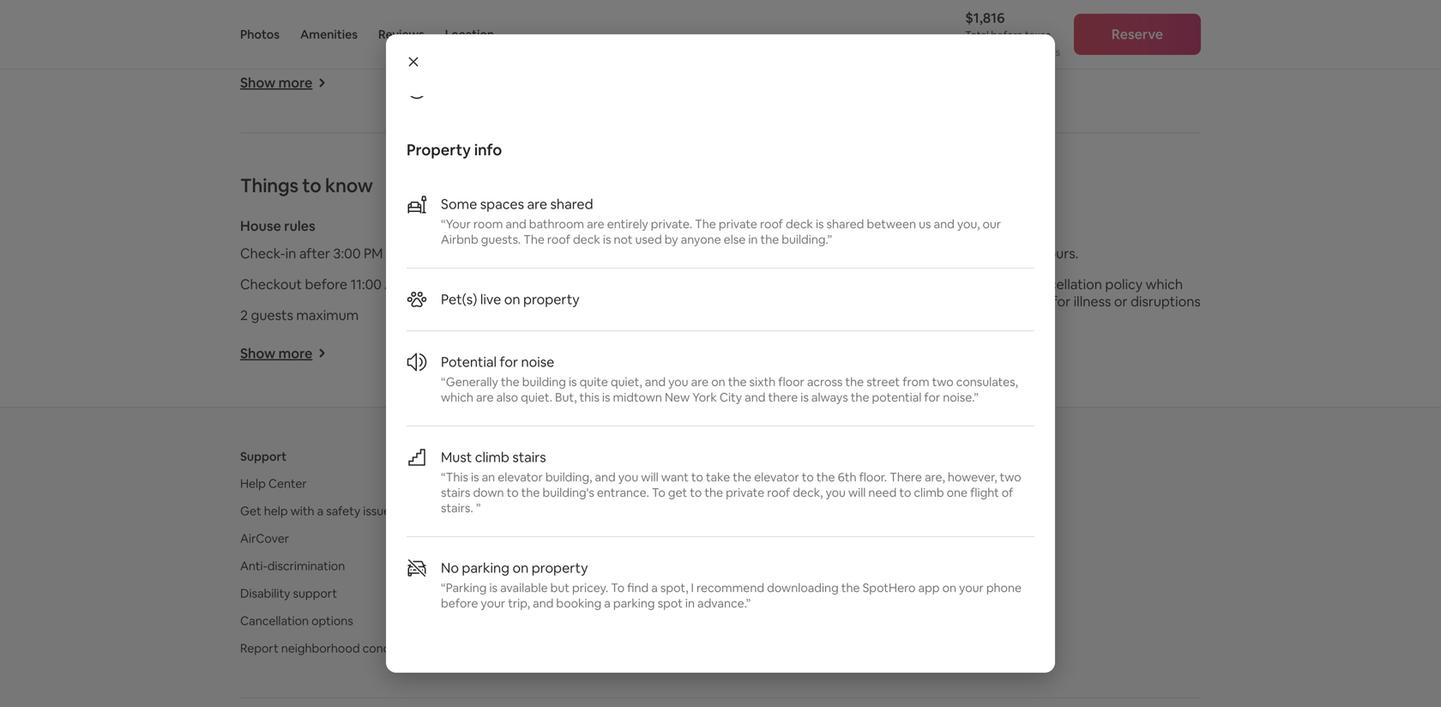 Task type: vqa. For each thing, say whether or not it's contained in the screenshot.
1st 5
no



Task type: locate. For each thing, give the bounding box(es) containing it.
0 horizontal spatial climb
[[475, 448, 510, 466]]

1 horizontal spatial policy
[[1106, 275, 1143, 293]]

more for first show more button
[[279, 74, 313, 91]]

and right city
[[745, 390, 766, 405]]

0 vertical spatial cancellation
[[921, 245, 997, 262]]

stairs up building,
[[513, 448, 546, 466]]

of for need
[[1002, 485, 1014, 500]]

to left know
[[302, 173, 321, 198]]

building
[[522, 374, 566, 390]]

the right else
[[761, 232, 780, 247]]

reviews
[[378, 27, 425, 42]]

$1,816 total before taxes 199 reviews
[[966, 9, 1061, 59]]

is inside must climb stairs "this is an elevator building, and you will want to take the elevator to the 6th floor. there are, however, two stairs down to the building's entrance.   to get to the private roof deck, you will need to climb one flight of stairs. "
[[471, 469, 479, 485]]

private left deck,
[[726, 485, 765, 500]]

0 horizontal spatial which
[[441, 390, 474, 405]]

0 vertical spatial shared
[[551, 195, 594, 213]]

by right used
[[665, 232, 679, 247]]

on right the new
[[712, 374, 726, 390]]

199
[[1006, 45, 1023, 59]]

quiet.
[[521, 390, 553, 405]]

0 horizontal spatial from
[[610, 21, 641, 38]]

the left else
[[695, 216, 717, 232]]

you down conveniently
[[351, 21, 374, 38]]

home
[[630, 476, 662, 491]]

your left home
[[603, 476, 628, 491]]

19.
[[1005, 310, 1022, 327]]

and down quiet-
[[690, 41, 714, 59]]

cancellation down cancellation policy
[[921, 245, 997, 262]]

between
[[867, 216, 917, 232]]

is right the "parking
[[490, 580, 498, 596]]

entrance.
[[597, 485, 650, 500]]

1 horizontal spatial or
[[1115, 293, 1128, 310]]

1 horizontal spatial by
[[939, 310, 954, 327]]

and right building,
[[595, 469, 616, 485]]

0 horizontal spatial before
[[305, 275, 348, 293]]

2 horizontal spatial of
[[1045, 21, 1058, 38]]

hosting for hosting responsibly
[[563, 586, 606, 601]]

two
[[933, 374, 954, 390], [1000, 469, 1022, 485]]

1 vertical spatial show more
[[240, 345, 313, 362]]

gift cards
[[886, 586, 940, 601]]

1 vertical spatial climb
[[914, 485, 945, 500]]

0 horizontal spatial shared
[[551, 195, 594, 213]]

1 horizontal spatial cancellation
[[890, 217, 971, 235]]

0 vertical spatial show
[[240, 74, 276, 91]]

central
[[1140, 21, 1187, 38]]

1 vertical spatial by
[[939, 310, 954, 327]]

2
[[240, 306, 248, 324]]

you right if
[[983, 293, 1006, 310]]

0 horizontal spatial to
[[611, 580, 625, 596]]

0 horizontal spatial your
[[481, 596, 506, 611]]

or right illness
[[1115, 293, 1128, 310]]

is inside we are very conveniently located in turtle bay in central manhattan on a quiet-ish, residential block that has everything you could want nearby. within walking distance, you can enjoy restaurants serving cuisine from dozens of countries; local bars; the united nations; the museum of modern art; central park; incredible shopping including bloomingdales, bergdorf goodman, and nordstrom; major subway and bus lines; and other conveniences like drug stores, grocery stores, and more. everything you want is here!
[[581, 62, 591, 79]]

and right lines;
[[968, 41, 992, 59]]

0 horizontal spatial alarm
[[611, 306, 647, 324]]

the left the building's
[[522, 485, 540, 500]]

0 vertical spatial show more
[[240, 74, 313, 91]]

1 hosting from the top
[[563, 531, 606, 546]]

0 vertical spatial parking
[[462, 559, 510, 577]]

stairs left "
[[441, 485, 471, 500]]

1 horizontal spatial cancellation
[[1027, 275, 1103, 293]]

get help with a safety issue
[[240, 503, 391, 519]]

2 horizontal spatial before
[[992, 28, 1023, 42]]

hosting up the "community"
[[563, 531, 606, 546]]

a inside we are very conveniently located in turtle bay in central manhattan on a quiet-ish, residential block that has everything you could want nearby. within walking distance, you can enjoy restaurants serving cuisine from dozens of countries; local bars; the united nations; the museum of modern art; central park; incredible shopping including bloomingdales, bergdorf goodman, and nordstrom; major subway and bus lines; and other conveniences like drug stores, grocery stores, and more. everything you want is here!
[[683, 0, 691, 18]]

will left 'need'
[[849, 485, 866, 500]]

by inside review the host's full cancellation policy which applies even if you cancel for illness or disruptions caused by covid-19.
[[939, 310, 954, 327]]

roof left deck,
[[768, 485, 791, 500]]

1 horizontal spatial parking
[[614, 596, 655, 611]]

are inside we are very conveniently located in turtle bay in central manhattan on a quiet-ish, residential block that has everything you could want nearby. within walking distance, you can enjoy restaurants serving cuisine from dozens of countries; local bars; the united nations; the museum of modern art; central park; incredible shopping including bloomingdales, bergdorf goodman, and nordstrom; major subway and bus lines; and other conveniences like drug stores, grocery stores, and more. everything you want is here!
[[264, 0, 284, 18]]

are left &
[[587, 216, 605, 232]]

hosting resources link
[[563, 531, 663, 546]]

for
[[1000, 245, 1019, 262], [1053, 293, 1071, 310], [500, 353, 518, 371], [925, 390, 941, 405]]

of up reviews
[[1045, 21, 1058, 38]]

manhattan
[[593, 0, 661, 18]]

roof
[[760, 216, 784, 232], [548, 232, 571, 247], [768, 485, 791, 500]]

cancellation
[[921, 245, 997, 262], [1027, 275, 1103, 293]]

1 horizontal spatial deck
[[786, 216, 814, 232]]

1 vertical spatial private
[[726, 485, 765, 500]]

"
[[476, 500, 481, 516]]

1 vertical spatial want
[[547, 62, 578, 79]]

two inside potential for noise "generally the building is quite quiet, and you are on the sixth floor across the street from two consulates, which are also quiet. but, this is midtown new york city and there is always the potential for noise."
[[933, 374, 954, 390]]

the left 'street'
[[846, 374, 864, 390]]

1 vertical spatial two
[[1000, 469, 1022, 485]]

0 vertical spatial before
[[992, 28, 1023, 42]]

goodman,
[[620, 41, 687, 59]]

from inside we are very conveniently located in turtle bay in central manhattan on a quiet-ish, residential block that has everything you could want nearby. within walking distance, you can enjoy restaurants serving cuisine from dozens of countries; local bars; the united nations; the museum of modern art; central park; incredible shopping including bloomingdales, bergdorf goodman, and nordstrom; major subway and bus lines; and other conveniences like drug stores, grocery stores, and more. everything you want is here!
[[610, 21, 641, 38]]

stores, down 'shopping'
[[338, 62, 381, 79]]

elevator right take
[[755, 469, 800, 485]]

community
[[563, 558, 628, 574]]

is left an
[[471, 469, 479, 485]]

$1,816
[[966, 9, 1006, 27]]

1 vertical spatial parking
[[614, 596, 655, 611]]

2 vertical spatial property
[[532, 559, 588, 577]]

0 vertical spatial or
[[697, 245, 710, 262]]

more down incredible
[[279, 74, 313, 91]]

climb
[[475, 448, 510, 466], [914, 485, 945, 500]]

a right the with
[[317, 503, 324, 519]]

the inside no parking on property "parking is available but pricey. to find a spot, i recommend downloading the spothero app on your phone before your trip, and booking a parking spot in advance."
[[842, 580, 860, 596]]

2 vertical spatial before
[[441, 596, 478, 611]]

1 vertical spatial show
[[240, 345, 276, 362]]

1 horizontal spatial to
[[652, 485, 666, 500]]

0 horizontal spatial two
[[933, 374, 954, 390]]

1 vertical spatial cancellation
[[1027, 275, 1103, 293]]

restaurants
[[440, 21, 512, 38]]

gift
[[886, 586, 907, 601]]

1 horizontal spatial which
[[1146, 275, 1184, 293]]

shared up bathroom
[[551, 195, 594, 213]]

before inside no parking on property "parking is available but pricey. to find a spot, i recommend downloading the spothero app on your phone before your trip, and booking a parking spot in advance."
[[441, 596, 478, 611]]

0 vertical spatial stairs
[[513, 448, 546, 466]]

deck
[[786, 216, 814, 232], [573, 232, 601, 247]]

shared left between
[[827, 216, 865, 232]]

property
[[622, 217, 680, 235], [524, 291, 580, 308], [532, 559, 588, 577]]

0 vertical spatial two
[[933, 374, 954, 390]]

0 vertical spatial cancellation
[[890, 217, 971, 235]]

0 vertical spatial airbnb
[[441, 232, 479, 247]]

want inside must climb stairs "this is an elevator building, and you will want to take the elevator to the 6th floor. there are, however, two stairs down to the building's entrance.   to get to the private roof deck, you will need to climb one flight of stairs. "
[[662, 469, 689, 485]]

is down "bergdorf"
[[581, 62, 591, 79]]

more for second show more button
[[279, 345, 313, 362]]

in inside some spaces are shared "your room and bathroom are entirely private.  the private roof deck is shared between us and you, our airbnb guests. the roof deck is not used by anyone else in the building."
[[749, 232, 758, 247]]

from inside potential for noise "generally the building is quite quiet, and you are on the sixth floor across the street from two consulates, which are also quiet. but, this is midtown new york city and there is always the potential for noise."
[[903, 374, 930, 390]]

2 show more from the top
[[240, 345, 313, 362]]

used
[[636, 232, 662, 247]]

0 horizontal spatial by
[[665, 232, 679, 247]]

you left 'york' at bottom
[[669, 374, 689, 390]]

help center link
[[240, 476, 307, 491]]

1 horizontal spatial stairs
[[513, 448, 546, 466]]

0 vertical spatial show more button
[[240, 74, 326, 91]]

our
[[983, 216, 1002, 232]]

0 vertical spatial from
[[610, 21, 641, 38]]

0 vertical spatial which
[[1146, 275, 1184, 293]]

2 show more button from the top
[[240, 345, 326, 362]]

1 vertical spatial policy
[[1106, 275, 1143, 293]]

0 vertical spatial alarm
[[682, 275, 717, 293]]

in right spot
[[686, 596, 695, 611]]

"parking
[[441, 580, 487, 596]]

hours.
[[1041, 245, 1079, 262]]

2 vertical spatial want
[[662, 469, 689, 485]]

there
[[769, 390, 798, 405]]

1 horizontal spatial from
[[903, 374, 930, 390]]

1 horizontal spatial elevator
[[755, 469, 800, 485]]

property up but
[[532, 559, 588, 577]]

2 guests maximum
[[240, 306, 359, 324]]

like
[[1122, 41, 1143, 59]]

1 horizontal spatial before
[[441, 596, 478, 611]]

which
[[1146, 275, 1184, 293], [441, 390, 474, 405]]

1 vertical spatial or
[[1115, 293, 1128, 310]]

1 vertical spatial alarm
[[611, 306, 647, 324]]

2 horizontal spatial want
[[1050, 0, 1081, 18]]

0 horizontal spatial elevator
[[498, 469, 543, 485]]

to left get
[[652, 485, 666, 500]]

floor
[[779, 374, 805, 390]]

york
[[693, 390, 717, 405]]

in inside no parking on property "parking is available but pricey. to find a spot, i recommend downloading the spothero app on your phone before your trip, and booking a parking spot in advance."
[[686, 596, 695, 611]]

community forum link
[[563, 558, 664, 574]]

stores,
[[240, 62, 283, 79], [338, 62, 381, 79]]

are up bathroom
[[527, 195, 548, 213]]

report neighborhood concern link
[[240, 641, 408, 656]]

is right there
[[801, 390, 809, 405]]

deck left &
[[573, 232, 601, 247]]

alarm down carbon monoxide alarm
[[611, 306, 647, 324]]

want down "bergdorf"
[[547, 62, 578, 79]]

or
[[697, 245, 710, 262], [1115, 293, 1128, 310]]

which right illness
[[1146, 275, 1184, 293]]

free
[[890, 245, 918, 262]]

show more button
[[240, 74, 326, 91], [240, 345, 326, 362]]

on inside potential for noise "generally the building is quite quiet, and you are on the sixth floor across the street from two consulates, which are also quiet. but, this is midtown new york city and there is always the potential for noise."
[[712, 374, 726, 390]]

private up "protection"
[[719, 216, 758, 232]]

aircover
[[240, 531, 289, 546]]

show more
[[240, 74, 313, 91], [240, 345, 313, 362]]

will
[[641, 469, 659, 485], [849, 485, 866, 500]]

disability support link
[[240, 586, 337, 601]]

from right 'street'
[[903, 374, 930, 390]]

elevator right an
[[498, 469, 543, 485]]

roof up "protection"
[[760, 216, 784, 232]]

things to know
[[240, 173, 373, 198]]

your left the phone
[[960, 580, 984, 596]]

1 horizontal spatial want
[[662, 469, 689, 485]]

property for no parking on property "parking is available but pricey. to find a spot, i recommend downloading the spothero app on your phone before your trip, and booking a parking spot in advance."
[[532, 559, 588, 577]]

which inside potential for noise "generally the building is quite quiet, and you are on the sixth floor across the street from two consulates, which are also quiet. but, this is midtown new york city and there is always the potential for noise."
[[441, 390, 474, 405]]

you inside review the host's full cancellation policy which applies even if you cancel for illness or disruptions caused by covid-19.
[[983, 293, 1006, 310]]

0 vertical spatial more
[[279, 74, 313, 91]]

including
[[401, 41, 458, 59]]

0 horizontal spatial airbnb
[[441, 232, 479, 247]]

private inside must climb stairs "this is an elevator building, and you will want to take the elevator to the 6th floor. there are, however, two stairs down to the building's entrance.   to get to the private roof deck, you will need to climb one flight of stairs. "
[[726, 485, 765, 500]]

show down park;
[[240, 74, 276, 91]]

hosting resources
[[563, 531, 663, 546]]

an
[[482, 469, 495, 485]]

0 vertical spatial climb
[[475, 448, 510, 466]]

0 vertical spatial hosting
[[563, 531, 606, 546]]

the right guests.
[[524, 232, 545, 247]]

but,
[[555, 390, 577, 405]]

and right us
[[934, 216, 955, 232]]

2 hosting from the top
[[563, 586, 606, 601]]

1 vertical spatial show more button
[[240, 345, 326, 362]]

climb up an
[[475, 448, 510, 466]]

1 vertical spatial before
[[305, 275, 348, 293]]

1 horizontal spatial two
[[1000, 469, 1022, 485]]

1 more from the top
[[279, 74, 313, 91]]

incredible
[[274, 41, 336, 59]]

2 show from the top
[[240, 345, 276, 362]]

0 horizontal spatial want
[[547, 62, 578, 79]]

1 vertical spatial shared
[[827, 216, 865, 232]]

two inside must climb stairs "this is an elevator building, and you will want to take the elevator to the 6th floor. there are, however, two stairs down to the building's entrance.   to get to the private roof deck, you will need to climb one flight of stairs. "
[[1000, 469, 1022, 485]]

rules
[[284, 217, 316, 235]]

you up museum
[[986, 0, 1009, 18]]

noise."
[[943, 390, 979, 405]]

2 horizontal spatial your
[[960, 580, 984, 596]]

0 vertical spatial want
[[1050, 0, 1081, 18]]

for inside review the host's full cancellation policy which applies even if you cancel for illness or disruptions caused by covid-19.
[[1053, 293, 1071, 310]]

before up maximum
[[305, 275, 348, 293]]

1 vertical spatial more
[[279, 345, 313, 362]]

1 horizontal spatial shared
[[827, 216, 865, 232]]

from down manhattan
[[610, 21, 641, 38]]

heights
[[565, 245, 614, 262]]

can
[[377, 21, 400, 38]]

to left find at the bottom left of page
[[611, 580, 625, 596]]

of right flight
[[1002, 485, 1014, 500]]

a left quiet-
[[683, 0, 691, 18]]

48
[[1022, 245, 1038, 262]]

1 horizontal spatial climb
[[914, 485, 945, 500]]

0 horizontal spatial stores,
[[240, 62, 283, 79]]

before inside $1,816 total before taxes 199 reviews
[[992, 28, 1023, 42]]

0 horizontal spatial or
[[697, 245, 710, 262]]

deck right else
[[786, 216, 814, 232]]

1 show from the top
[[240, 74, 276, 91]]

2 stores, from the left
[[338, 62, 381, 79]]

0 vertical spatial to
[[652, 485, 666, 500]]

want
[[1050, 0, 1081, 18], [547, 62, 578, 79], [662, 469, 689, 485]]

more.
[[410, 62, 447, 79]]

in right bay
[[532, 0, 543, 18]]

alarm down rails
[[682, 275, 717, 293]]

gift cards link
[[886, 586, 940, 601]]

or right rails
[[697, 245, 710, 262]]

of down quiet-
[[692, 21, 706, 38]]

0 horizontal spatial will
[[641, 469, 659, 485]]

advance."
[[698, 596, 751, 611]]

of inside must climb stairs "this is an elevator building, and you will want to take the elevator to the 6th floor. there are, however, two stairs down to the building's entrance.   to get to the private roof deck, you will need to climb one flight of stairs. "
[[1002, 485, 1014, 500]]

in right else
[[749, 232, 758, 247]]

cancellation inside review the host's full cancellation policy which applies even if you cancel for illness or disruptions caused by covid-19.
[[1027, 275, 1103, 293]]

we are very conveniently located in turtle bay in central manhattan on a quiet-ish, residential block that has everything you could want nearby. within walking distance, you can enjoy restaurants serving cuisine from dozens of countries; local bars; the united nations; the museum of modern art; central park; incredible shopping including bloomingdales, bergdorf goodman, and nordstrom; major subway and bus lines; and other conveniences like drug stores, grocery stores, and more. everything you want is here!
[[240, 0, 1187, 79]]

0 horizontal spatial cancellation
[[240, 613, 309, 629]]

cancellation down hours.
[[1027, 275, 1103, 293]]

you right deck,
[[826, 485, 846, 500]]

everything
[[914, 0, 983, 18]]

nearby.
[[1084, 0, 1130, 18]]

to inside no parking on property "parking is available but pricey. to find a spot, i recommend downloading the spothero app on your phone before your trip, and booking a parking spot in advance."
[[611, 580, 625, 596]]

is left between
[[816, 216, 824, 232]]

airbnb inside some spaces are shared "your room and bathroom are entirely private.  the private roof deck is shared between us and you, our airbnb guests. the roof deck is not used by anyone else in the building."
[[441, 232, 479, 247]]

1 vertical spatial property
[[524, 291, 580, 308]]

cancellation down disability
[[240, 613, 309, 629]]

your left "trip,"
[[481, 596, 506, 611]]

and right "trip,"
[[533, 596, 554, 611]]

0 vertical spatial private
[[719, 216, 758, 232]]

to inside must climb stairs "this is an elevator building, and you will want to take the elevator to the 6th floor. there are, however, two stairs down to the building's entrance.   to get to the private roof deck, you will need to climb one flight of stairs. "
[[652, 485, 666, 500]]

but
[[551, 580, 570, 596]]

location button
[[445, 0, 495, 69]]

property up without
[[622, 217, 680, 235]]

0 horizontal spatial cancellation
[[921, 245, 997, 262]]

get
[[240, 503, 261, 519]]

here!
[[594, 62, 625, 79]]

1 vertical spatial from
[[903, 374, 930, 390]]

grocery
[[286, 62, 335, 79]]

property down "heights"
[[524, 291, 580, 308]]

0 vertical spatial by
[[665, 232, 679, 247]]

1 horizontal spatial airbnb
[[563, 476, 601, 491]]

shopping
[[339, 41, 398, 59]]

by inside some spaces are shared "your room and bathroom are entirely private.  the private roof deck is shared between us and you, our airbnb guests. the roof deck is not used by anyone else in the building."
[[665, 232, 679, 247]]

1 elevator from the left
[[498, 469, 543, 485]]

amenities button
[[300, 0, 358, 69]]

elevator
[[498, 469, 543, 485], [755, 469, 800, 485]]

of
[[692, 21, 706, 38], [1045, 21, 1058, 38], [1002, 485, 1014, 500]]

1 horizontal spatial stores,
[[338, 62, 381, 79]]

are left also
[[476, 390, 494, 405]]

on up dozens
[[664, 0, 680, 18]]

show for second show more button
[[240, 345, 276, 362]]

and inside must climb stairs "this is an elevator building, and you will want to take the elevator to the 6th floor. there are, however, two stairs down to the building's entrance.   to get to the private roof deck, you will need to climb one flight of stairs. "
[[595, 469, 616, 485]]

two right flight
[[1000, 469, 1022, 485]]

you,
[[958, 216, 981, 232]]

safety
[[326, 503, 361, 519]]

1 vertical spatial stairs
[[441, 485, 471, 500]]

0 vertical spatial policy
[[974, 217, 1013, 235]]

1 vertical spatial cancellation
[[240, 613, 309, 629]]

down
[[473, 485, 504, 500]]

want left take
[[662, 469, 689, 485]]

heights without rails or protection
[[565, 245, 780, 262]]

parking left spot
[[614, 596, 655, 611]]

1 show more from the top
[[240, 74, 313, 91]]

safety & property dialog
[[386, 0, 1056, 673]]

1 vertical spatial hosting
[[563, 586, 606, 601]]

anti-discrimination
[[240, 558, 345, 574]]

1 horizontal spatial of
[[1002, 485, 1014, 500]]

property inside no parking on property "parking is available but pricey. to find a spot, i recommend downloading the spothero app on your phone before your trip, and booking a parking spot in advance."
[[532, 559, 588, 577]]

2 more from the top
[[279, 345, 313, 362]]

stairs
[[513, 448, 546, 466], [441, 485, 471, 500]]

hosting
[[563, 531, 606, 546], [563, 586, 606, 601]]

two left consulates,
[[933, 374, 954, 390]]

parking up the "parking
[[462, 559, 510, 577]]

show more down guests
[[240, 345, 313, 362]]

take
[[706, 469, 731, 485]]



Task type: describe. For each thing, give the bounding box(es) containing it.
the up the subway
[[840, 21, 861, 38]]

in left after
[[285, 245, 296, 262]]

11:00
[[351, 275, 382, 293]]

quiet-
[[694, 0, 731, 18]]

bloomingdales,
[[461, 41, 557, 59]]

for left noise."
[[925, 390, 941, 405]]

on up available
[[513, 559, 529, 577]]

reviews
[[1025, 45, 1061, 59]]

checkout
[[240, 275, 302, 293]]

the inside some spaces are shared "your room and bathroom are entirely private.  the private roof deck is shared between us and you, our airbnb guests. the roof deck is not used by anyone else in the building."
[[761, 232, 780, 247]]

and inside no parking on property "parking is available but pricey. to find a spot, i recommend downloading the spothero app on your phone before your trip, and booking a parking spot in advance."
[[533, 596, 554, 611]]

roof up carbon
[[548, 232, 571, 247]]

reserve button
[[1075, 14, 1202, 55]]

located
[[401, 0, 449, 18]]

even
[[938, 293, 969, 310]]

cancellation for cancellation policy
[[890, 217, 971, 235]]

pricey.
[[573, 580, 609, 596]]

concern
[[363, 641, 408, 656]]

get help with a safety issue link
[[240, 503, 391, 519]]

very
[[287, 0, 315, 18]]

of for the
[[1045, 21, 1058, 38]]

which inside review the host's full cancellation policy which applies even if you cancel for illness or disruptions caused by covid-19.
[[1146, 275, 1184, 293]]

must
[[441, 448, 472, 466]]

show for first show more button
[[240, 74, 276, 91]]

sixth
[[750, 374, 776, 390]]

the right take
[[733, 469, 752, 485]]

is left not
[[603, 232, 611, 247]]

quiet,
[[611, 374, 643, 390]]

are right the new
[[691, 374, 709, 390]]

0 horizontal spatial of
[[692, 21, 706, 38]]

for left 48
[[1000, 245, 1019, 262]]

1 horizontal spatial alarm
[[682, 275, 717, 293]]

nations;
[[910, 21, 961, 38]]

show more for second show more button
[[240, 345, 313, 362]]

and down united
[[882, 41, 905, 59]]

i
[[691, 580, 694, 596]]

on inside we are very conveniently located in turtle bay in central manhattan on a quiet-ish, residential block that has everything you could want nearby. within walking distance, you can enjoy restaurants serving cuisine from dozens of countries; local bars; the united nations; the museum of modern art; central park; incredible shopping including bloomingdales, bergdorf goodman, and nordstrom; major subway and bus lines; and other conveniences like drug stores, grocery stores, and more. everything you want is here!
[[664, 0, 680, 18]]

subway
[[831, 41, 879, 59]]

countries;
[[709, 21, 771, 38]]

safety & property
[[565, 217, 680, 235]]

carbon monoxide alarm
[[565, 275, 717, 293]]

hosting responsibly
[[563, 586, 672, 601]]

you left get
[[619, 469, 639, 485]]

full
[[1005, 275, 1024, 293]]

private inside some spaces are shared "your room and bathroom are entirely private.  the private roof deck is shared between us and you, our airbnb guests. the roof deck is not used by anyone else in the building."
[[719, 216, 758, 232]]

in left turtle
[[452, 0, 463, 18]]

bars;
[[806, 21, 837, 38]]

guests
[[251, 306, 293, 324]]

new
[[665, 390, 690, 405]]

you inside potential for noise "generally the building is quite quiet, and you are on the sixth floor across the street from two consulates, which are also quiet. but, this is midtown new york city and there is always the potential for noise."
[[669, 374, 689, 390]]

modern
[[1061, 21, 1110, 38]]

1 horizontal spatial your
[[603, 476, 628, 491]]

&
[[610, 217, 620, 235]]

or inside review the host's full cancellation policy which applies even if you cancel for illness or disruptions caused by covid-19.
[[1115, 293, 1128, 310]]

spothero
[[863, 580, 916, 596]]

one
[[947, 485, 968, 500]]

is inside no parking on property "parking is available but pricey. to find a spot, i recommend downloading the spothero app on your phone before your trip, and booking a parking spot in advance."
[[490, 580, 498, 596]]

to left 6th
[[802, 469, 814, 485]]

anti-discrimination link
[[240, 558, 345, 574]]

check-in after 3:00 pm
[[240, 245, 383, 262]]

roof inside must climb stairs "this is an elevator building, and you will want to take the elevator to the 6th floor. there are, however, two stairs down to the building's entrance.   to get to the private roof deck, you will need to climb one flight of stairs. "
[[768, 485, 791, 500]]

block
[[823, 0, 858, 18]]

1 horizontal spatial will
[[849, 485, 866, 500]]

to right 'need'
[[900, 485, 912, 500]]

info
[[474, 140, 502, 160]]

1 vertical spatial airbnb
[[563, 476, 601, 491]]

street
[[867, 374, 900, 390]]

turtle
[[466, 0, 503, 18]]

is left quite
[[569, 374, 577, 390]]

some
[[441, 195, 477, 213]]

the left 6th
[[817, 469, 836, 485]]

careers link
[[886, 531, 929, 546]]

support
[[240, 449, 287, 464]]

stairs.
[[441, 500, 473, 516]]

illness
[[1074, 293, 1112, 310]]

0 horizontal spatial parking
[[462, 559, 510, 577]]

photos button
[[240, 0, 280, 69]]

0 horizontal spatial the
[[524, 232, 545, 247]]

a right find at the bottom left of page
[[652, 580, 658, 596]]

review the host's full cancellation policy which applies even if you cancel for illness or disruptions caused by covid-19.
[[890, 275, 1201, 327]]

you down bloomingdales,
[[521, 62, 544, 79]]

newsroom
[[886, 476, 946, 491]]

that
[[861, 0, 887, 18]]

policy inside review the host's full cancellation policy which applies even if you cancel for illness or disruptions caused by covid-19.
[[1106, 275, 1143, 293]]

0 horizontal spatial deck
[[573, 232, 601, 247]]

the inside review the host's full cancellation policy which applies even if you cancel for illness or disruptions caused by covid-19.
[[938, 275, 960, 293]]

1 horizontal spatial the
[[695, 216, 717, 232]]

flight
[[971, 485, 1000, 500]]

rails
[[669, 245, 694, 262]]

pm
[[364, 245, 383, 262]]

bathroom
[[529, 216, 585, 232]]

to left take
[[692, 469, 704, 485]]

the right always
[[851, 390, 870, 405]]

0 horizontal spatial stairs
[[441, 485, 471, 500]]

the left 'sixth'
[[728, 374, 747, 390]]

conveniently
[[318, 0, 398, 18]]

2 elevator from the left
[[755, 469, 800, 485]]

for left noise
[[500, 353, 518, 371]]

the up lines;
[[964, 21, 985, 38]]

cancellation options
[[240, 613, 353, 629]]

support
[[293, 586, 337, 601]]

help center
[[240, 476, 307, 491]]

after
[[299, 245, 330, 262]]

across
[[808, 374, 843, 390]]

on right live
[[504, 291, 521, 308]]

we
[[240, 0, 261, 18]]

0 horizontal spatial policy
[[974, 217, 1013, 235]]

to right get
[[690, 485, 702, 500]]

the left the quiet.
[[501, 374, 520, 390]]

local
[[774, 21, 803, 38]]

to right down
[[507, 485, 519, 500]]

could
[[1012, 0, 1047, 18]]

deck,
[[793, 485, 823, 500]]

recommend
[[697, 580, 765, 596]]

hosting for hosting resources
[[563, 531, 606, 546]]

and down spaces
[[506, 216, 527, 232]]

cancellation for cancellation options
[[240, 613, 309, 629]]

drug
[[1146, 41, 1176, 59]]

know
[[325, 173, 373, 198]]

not
[[614, 232, 633, 247]]

trip,
[[508, 596, 530, 611]]

midtown
[[613, 390, 663, 405]]

applies
[[890, 293, 935, 310]]

on right app
[[943, 580, 957, 596]]

checkout before 11:00 am
[[240, 275, 406, 293]]

quite
[[580, 374, 608, 390]]

0 vertical spatial property
[[622, 217, 680, 235]]

some spaces are shared "your room and bathroom are entirely private.  the private roof deck is shared between us and you, our airbnb guests. the roof deck is not used by anyone else in the building."
[[441, 195, 1002, 247]]

1 show more button from the top
[[240, 74, 326, 91]]

noise
[[521, 353, 555, 371]]

conveniences
[[1033, 41, 1119, 59]]

and right the quiet,
[[645, 374, 666, 390]]

is right this
[[602, 390, 611, 405]]

neighborhood
[[281, 641, 360, 656]]

property for pet(s) live on property
[[524, 291, 580, 308]]

a right booking
[[604, 596, 611, 611]]

however,
[[948, 469, 998, 485]]

and left the more.
[[384, 62, 407, 79]]

enjoy
[[403, 21, 437, 38]]

responsibly
[[609, 586, 672, 601]]

taxes
[[1026, 28, 1051, 42]]

community forum
[[563, 558, 664, 574]]

1 stores, from the left
[[240, 62, 283, 79]]

show more for first show more button
[[240, 74, 313, 91]]

report
[[240, 641, 279, 656]]

"this
[[441, 469, 469, 485]]

potential
[[441, 353, 497, 371]]

cancel
[[1009, 293, 1050, 310]]

are,
[[925, 469, 946, 485]]

the right get
[[705, 485, 724, 500]]



